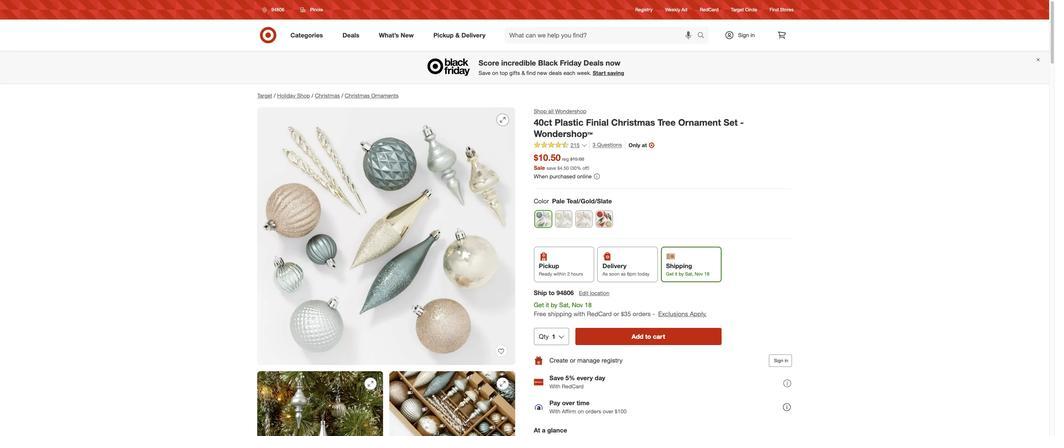 Task type: vqa. For each thing, say whether or not it's contained in the screenshot.


Task type: describe. For each thing, give the bounding box(es) containing it.
holiday
[[277, 92, 296, 99]]

pale
[[553, 198, 565, 205]]

every
[[577, 375, 593, 383]]

what's new link
[[372, 27, 424, 44]]

redcard inside "get it by sat, nov 18 free shipping with redcard or $35 orders - exclusions apply."
[[587, 310, 612, 318]]

redcard link
[[700, 6, 719, 13]]

94806 inside 94806 dropdown button
[[271, 7, 284, 13]]

save inside save 5% every day with redcard
[[550, 375, 564, 383]]

plastic
[[555, 117, 584, 128]]

today
[[638, 271, 650, 277]]

40ct
[[534, 117, 553, 128]]

What can we help you find? suggestions appear below search field
[[505, 27, 700, 44]]

redcard inside save 5% every day with redcard
[[562, 384, 584, 390]]

30
[[572, 166, 577, 171]]

0 horizontal spatial over
[[562, 400, 575, 408]]

registry
[[602, 357, 623, 365]]

sign in inside button
[[775, 358, 789, 364]]

deals link
[[336, 27, 369, 44]]

0 horizontal spatial sign
[[738, 32, 749, 38]]

deals
[[549, 70, 562, 76]]

$10.50 reg $15.00 sale save $ 4.50 ( 30 % off )
[[534, 152, 590, 171]]

at a glance
[[534, 427, 568, 435]]

free
[[534, 310, 547, 318]]

image gallery element
[[257, 108, 516, 437]]

exclusions
[[659, 310, 689, 318]]

0 vertical spatial delivery
[[462, 31, 486, 39]]

0 horizontal spatial or
[[570, 357, 576, 365]]

as
[[603, 271, 608, 277]]

target for target circle
[[731, 7, 744, 13]]

0 horizontal spatial shop
[[297, 92, 310, 99]]

saving
[[608, 70, 625, 76]]

find
[[527, 70, 536, 76]]

only at
[[629, 142, 647, 149]]

off
[[583, 166, 589, 171]]

red/green/gold image
[[596, 211, 613, 228]]

2
[[568, 271, 570, 277]]

add
[[632, 333, 644, 341]]

to for cart
[[646, 333, 652, 341]]

edit location button
[[579, 289, 610, 298]]

5%
[[566, 375, 575, 383]]

location
[[591, 290, 610, 297]]

sat, inside "get it by sat, nov 18 free shipping with redcard or $35 orders - exclusions apply."
[[560, 302, 571, 309]]

get it by sat, nov 18 free shipping with redcard or $35 orders - exclusions apply.
[[534, 302, 707, 318]]

it inside shipping get it by sat, nov 18
[[676, 271, 678, 277]]

delivery inside delivery as soon as 6pm today
[[603, 262, 627, 270]]

wondershop
[[556, 108, 587, 115]]

with
[[574, 310, 586, 318]]

christmas link
[[315, 92, 340, 99]]

edit location
[[579, 290, 610, 297]]

shop inside shop all wondershop 40ct plastic finial christmas tree ornament set - wondershop™
[[534, 108, 547, 115]]

delivery as soon as 6pm today
[[603, 262, 650, 277]]

$
[[558, 166, 560, 171]]

manage
[[578, 357, 600, 365]]

%
[[577, 166, 582, 171]]

40ct plastic finial christmas tree ornament set - wondershop™, 1 of 7 image
[[257, 108, 516, 366]]

create or manage registry
[[550, 357, 623, 365]]

find
[[770, 7, 779, 13]]

by inside "get it by sat, nov 18 free shipping with redcard or $35 orders - exclusions apply."
[[551, 302, 558, 309]]

each
[[564, 70, 576, 76]]

friday
[[560, 58, 582, 67]]

3 questions link
[[590, 141, 622, 150]]

- inside "get it by sat, nov 18 free shipping with redcard or $35 orders - exclusions apply."
[[653, 310, 655, 318]]

3 / from the left
[[342, 92, 343, 99]]

at
[[642, 142, 647, 149]]

0 horizontal spatial sign in
[[738, 32, 755, 38]]

target for target / holiday shop / christmas / christmas ornaments
[[257, 92, 272, 99]]

by inside shipping get it by sat, nov 18
[[679, 271, 684, 277]]

$10.50
[[534, 152, 561, 163]]

day
[[595, 375, 606, 383]]

all
[[549, 108, 554, 115]]

18 inside shipping get it by sat, nov 18
[[705, 271, 710, 277]]

finial
[[587, 117, 609, 128]]

40ct plastic finial christmas tree ornament set - wondershop™, 3 of 7 image
[[390, 372, 516, 437]]

within
[[554, 271, 566, 277]]

apply.
[[690, 310, 707, 318]]

what's
[[379, 31, 399, 39]]

4.50
[[560, 166, 569, 171]]

0 horizontal spatial deals
[[343, 31, 360, 39]]

1
[[552, 333, 556, 341]]

weekly ad
[[665, 7, 688, 13]]

(
[[571, 166, 572, 171]]

new
[[401, 31, 414, 39]]

get inside shipping get it by sat, nov 18
[[667, 271, 674, 277]]

qty 1
[[539, 333, 556, 341]]

search
[[694, 32, 713, 40]]

categories link
[[284, 27, 333, 44]]

2 horizontal spatial redcard
[[700, 7, 719, 13]]

pickup ready within 2 hours
[[539, 262, 583, 277]]

pickup & delivery
[[434, 31, 486, 39]]

pickup for ready
[[539, 262, 560, 270]]

hours
[[572, 271, 583, 277]]

week.
[[577, 70, 592, 76]]

18 inside "get it by sat, nov 18 free shipping with redcard or $35 orders - exclusions apply."
[[585, 302, 592, 309]]

1 / from the left
[[274, 92, 276, 99]]

add to cart button
[[576, 328, 722, 346]]

save inside score incredible black friday deals now save on top gifts & find new deals each week. start saving
[[479, 70, 491, 76]]

$15.00
[[571, 157, 585, 162]]

add to cart
[[632, 333, 666, 341]]

edit
[[579, 290, 589, 297]]

color
[[534, 198, 549, 205]]

exclusions apply. link
[[659, 310, 707, 318]]

score
[[479, 58, 499, 67]]

target link
[[257, 92, 272, 99]]

pay over time with affirm on orders over $100
[[550, 400, 627, 415]]

in inside sign in button
[[785, 358, 789, 364]]

it inside "get it by sat, nov 18 free shipping with redcard or $35 orders - exclusions apply."
[[546, 302, 550, 309]]

shop all wondershop 40ct plastic finial christmas tree ornament set - wondershop™
[[534, 108, 744, 139]]

shipping
[[548, 310, 572, 318]]

only
[[629, 142, 641, 149]]

top
[[500, 70, 508, 76]]

ornaments
[[371, 92, 399, 99]]

create
[[550, 357, 569, 365]]



Task type: locate. For each thing, give the bounding box(es) containing it.
1 vertical spatial 18
[[585, 302, 592, 309]]

reg
[[562, 157, 569, 162]]

or right create at right
[[570, 357, 576, 365]]

get down shipping
[[667, 271, 674, 277]]

1 horizontal spatial -
[[741, 117, 744, 128]]

0 horizontal spatial pickup
[[434, 31, 454, 39]]

1 vertical spatial it
[[546, 302, 550, 309]]

0 vertical spatial -
[[741, 117, 744, 128]]

sat, inside shipping get it by sat, nov 18
[[686, 271, 694, 277]]

it down shipping
[[676, 271, 678, 277]]

when
[[534, 173, 548, 180]]

0 horizontal spatial 94806
[[271, 7, 284, 13]]

over left $100
[[603, 409, 614, 415]]

on
[[492, 70, 499, 76], [578, 409, 584, 415]]

purchased
[[550, 173, 576, 180]]

on inside pay over time with affirm on orders over $100
[[578, 409, 584, 415]]

with inside pay over time with affirm on orders over $100
[[550, 409, 561, 415]]

nov inside shipping get it by sat, nov 18
[[695, 271, 704, 277]]

sat, up shipping
[[560, 302, 571, 309]]

shop left all
[[534, 108, 547, 115]]

- right set
[[741, 117, 744, 128]]

delivery up score
[[462, 31, 486, 39]]

1 vertical spatial to
[[646, 333, 652, 341]]

deals left what's
[[343, 31, 360, 39]]

1 horizontal spatial get
[[667, 271, 674, 277]]

0 horizontal spatial redcard
[[562, 384, 584, 390]]

tree
[[658, 117, 676, 128]]

94806 left pinole dropdown button
[[271, 7, 284, 13]]

1 horizontal spatial on
[[578, 409, 584, 415]]

with up pay
[[550, 384, 561, 390]]

in
[[751, 32, 755, 38], [785, 358, 789, 364]]

0 vertical spatial on
[[492, 70, 499, 76]]

at
[[534, 427, 541, 435]]

christmas inside shop all wondershop 40ct plastic finial christmas tree ornament set - wondershop™
[[612, 117, 656, 128]]

start
[[593, 70, 606, 76]]

sign inside button
[[775, 358, 784, 364]]

$100
[[615, 409, 627, 415]]

target left holiday
[[257, 92, 272, 99]]

shipping
[[667, 262, 693, 270]]

target
[[731, 7, 744, 13], [257, 92, 272, 99]]

215
[[571, 142, 580, 149]]

1 horizontal spatial sat,
[[686, 271, 694, 277]]

orders inside pay over time with affirm on orders over $100
[[586, 409, 602, 415]]

2 vertical spatial redcard
[[562, 384, 584, 390]]

a
[[542, 427, 546, 435]]

1 vertical spatial sign in
[[775, 358, 789, 364]]

get inside "get it by sat, nov 18 free shipping with redcard or $35 orders - exclusions apply."
[[534, 302, 544, 309]]

40ct plastic finial christmas tree ornament set - wondershop™, 2 of 7 image
[[257, 372, 383, 437]]

0 horizontal spatial target
[[257, 92, 272, 99]]

to right add at right bottom
[[646, 333, 652, 341]]

1 vertical spatial get
[[534, 302, 544, 309]]

0 vertical spatial orders
[[633, 310, 651, 318]]

0 horizontal spatial christmas
[[315, 92, 340, 99]]

1 horizontal spatial sign in
[[775, 358, 789, 364]]

orders inside "get it by sat, nov 18 free shipping with redcard or $35 orders - exclusions apply."
[[633, 310, 651, 318]]

- left exclusions
[[653, 310, 655, 318]]

0 horizontal spatial in
[[751, 32, 755, 38]]

1 horizontal spatial deals
[[584, 58, 604, 67]]

1 vertical spatial nov
[[572, 302, 584, 309]]

pinole
[[310, 7, 323, 13]]

save 5% every day with redcard
[[550, 375, 606, 390]]

1 vertical spatial shop
[[534, 108, 547, 115]]

0 vertical spatial sign in
[[738, 32, 755, 38]]

search button
[[694, 27, 713, 45]]

0 vertical spatial 18
[[705, 271, 710, 277]]

2 horizontal spatial christmas
[[612, 117, 656, 128]]

on left top
[[492, 70, 499, 76]]

find stores link
[[770, 6, 794, 13]]

registry link
[[636, 6, 653, 13]]

1 horizontal spatial 94806
[[557, 289, 574, 297]]

christmas ornaments link
[[345, 92, 399, 99]]

0 horizontal spatial -
[[653, 310, 655, 318]]

0 vertical spatial nov
[[695, 271, 704, 277]]

-
[[741, 117, 744, 128], [653, 310, 655, 318]]

1 vertical spatial delivery
[[603, 262, 627, 270]]

1 horizontal spatial target
[[731, 7, 744, 13]]

sign in
[[738, 32, 755, 38], [775, 358, 789, 364]]

sale
[[534, 165, 546, 171]]

save down score
[[479, 70, 491, 76]]

0 horizontal spatial it
[[546, 302, 550, 309]]

2 with from the top
[[550, 409, 561, 415]]

or
[[614, 310, 620, 318], [570, 357, 576, 365]]

1 horizontal spatial nov
[[695, 271, 704, 277]]

christmas up the only
[[612, 117, 656, 128]]

94806 left edit
[[557, 289, 574, 297]]

0 vertical spatial in
[[751, 32, 755, 38]]

when purchased online
[[534, 173, 592, 180]]

1 vertical spatial sign
[[775, 358, 784, 364]]

/
[[274, 92, 276, 99], [312, 92, 314, 99], [342, 92, 343, 99]]

candy champagne image
[[556, 211, 572, 228]]

save
[[479, 70, 491, 76], [550, 375, 564, 383]]

nov inside "get it by sat, nov 18 free shipping with redcard or $35 orders - exclusions apply."
[[572, 302, 584, 309]]

cart
[[653, 333, 666, 341]]

1 vertical spatial on
[[578, 409, 584, 415]]

0 vertical spatial shop
[[297, 92, 310, 99]]

ready
[[539, 271, 553, 277]]

0 horizontal spatial to
[[549, 289, 555, 297]]

shipping get it by sat, nov 18
[[667, 262, 710, 277]]

pickup right new
[[434, 31, 454, 39]]

on inside score incredible black friday deals now save on top gifts & find new deals each week. start saving
[[492, 70, 499, 76]]

1 horizontal spatial redcard
[[587, 310, 612, 318]]

1 horizontal spatial by
[[679, 271, 684, 277]]

& inside score incredible black friday deals now save on top gifts & find new deals each week. start saving
[[522, 70, 525, 76]]

1 vertical spatial with
[[550, 409, 561, 415]]

0 vertical spatial sign
[[738, 32, 749, 38]]

)
[[589, 166, 590, 171]]

1 horizontal spatial pickup
[[539, 262, 560, 270]]

1 horizontal spatial over
[[603, 409, 614, 415]]

deals
[[343, 31, 360, 39], [584, 58, 604, 67]]

1 vertical spatial over
[[603, 409, 614, 415]]

pickup inside the pickup ready within 2 hours
[[539, 262, 560, 270]]

1 vertical spatial in
[[785, 358, 789, 364]]

1 vertical spatial orders
[[586, 409, 602, 415]]

delivery up soon
[[603, 262, 627, 270]]

score incredible black friday deals now save on top gifts & find new deals each week. start saving
[[479, 58, 625, 76]]

1 horizontal spatial it
[[676, 271, 678, 277]]

0 horizontal spatial nov
[[572, 302, 584, 309]]

redcard
[[700, 7, 719, 13], [587, 310, 612, 318], [562, 384, 584, 390]]

0 horizontal spatial /
[[274, 92, 276, 99]]

1 vertical spatial save
[[550, 375, 564, 383]]

sat, down shipping
[[686, 271, 694, 277]]

1 horizontal spatial 18
[[705, 271, 710, 277]]

1 vertical spatial deals
[[584, 58, 604, 67]]

0 vertical spatial &
[[456, 31, 460, 39]]

with inside save 5% every day with redcard
[[550, 384, 561, 390]]

1 vertical spatial &
[[522, 70, 525, 76]]

1 vertical spatial by
[[551, 302, 558, 309]]

2 horizontal spatial /
[[342, 92, 343, 99]]

0 vertical spatial deals
[[343, 31, 360, 39]]

over up affirm
[[562, 400, 575, 408]]

delivery
[[462, 31, 486, 39], [603, 262, 627, 270]]

0 horizontal spatial save
[[479, 70, 491, 76]]

2 / from the left
[[312, 92, 314, 99]]

redcard down 5%
[[562, 384, 584, 390]]

0 vertical spatial 94806
[[271, 7, 284, 13]]

ship to 94806
[[534, 289, 574, 297]]

0 vertical spatial pickup
[[434, 31, 454, 39]]

0 horizontal spatial on
[[492, 70, 499, 76]]

redcard right ad
[[700, 7, 719, 13]]

3
[[593, 142, 596, 148]]

6pm
[[628, 271, 637, 277]]

incredible
[[502, 58, 536, 67]]

pale teal/gold/slate image
[[535, 211, 552, 228]]

0 vertical spatial redcard
[[700, 7, 719, 13]]

1 horizontal spatial christmas
[[345, 92, 370, 99]]

find stores
[[770, 7, 794, 13]]

0 vertical spatial save
[[479, 70, 491, 76]]

0 vertical spatial it
[[676, 271, 678, 277]]

pay
[[550, 400, 561, 408]]

1 vertical spatial -
[[653, 310, 655, 318]]

- inside shop all wondershop 40ct plastic finial christmas tree ornament set - wondershop™
[[741, 117, 744, 128]]

or left $35
[[614, 310, 620, 318]]

1 with from the top
[[550, 384, 561, 390]]

redcard right with
[[587, 310, 612, 318]]

deals inside score incredible black friday deals now save on top gifts & find new deals each week. start saving
[[584, 58, 604, 67]]

deals up "start"
[[584, 58, 604, 67]]

by up shipping
[[551, 302, 558, 309]]

stores
[[780, 7, 794, 13]]

what's new
[[379, 31, 414, 39]]

pink/champagne image
[[576, 211, 593, 228]]

color pale teal/gold/slate
[[534, 198, 613, 205]]

1 horizontal spatial delivery
[[603, 262, 627, 270]]

to
[[549, 289, 555, 297], [646, 333, 652, 341]]

registry
[[636, 7, 653, 13]]

with
[[550, 384, 561, 390], [550, 409, 561, 415]]

get up free
[[534, 302, 544, 309]]

sign in link
[[718, 27, 767, 44]]

it up free
[[546, 302, 550, 309]]

1 horizontal spatial orders
[[633, 310, 651, 318]]

0 vertical spatial target
[[731, 7, 744, 13]]

0 horizontal spatial sat,
[[560, 302, 571, 309]]

weekly ad link
[[665, 6, 688, 13]]

18
[[705, 271, 710, 277], [585, 302, 592, 309]]

/ left christmas link
[[312, 92, 314, 99]]

1 horizontal spatial in
[[785, 358, 789, 364]]

in inside sign in link
[[751, 32, 755, 38]]

/ right target link
[[274, 92, 276, 99]]

/ right christmas link
[[342, 92, 343, 99]]

3 questions
[[593, 142, 622, 148]]

time
[[577, 400, 590, 408]]

christmas right holiday shop link
[[315, 92, 340, 99]]

circle
[[746, 7, 758, 13]]

0 vertical spatial by
[[679, 271, 684, 277]]

1 horizontal spatial &
[[522, 70, 525, 76]]

nov
[[695, 271, 704, 277], [572, 302, 584, 309]]

ornament
[[679, 117, 722, 128]]

1 vertical spatial redcard
[[587, 310, 612, 318]]

0 vertical spatial get
[[667, 271, 674, 277]]

target circle link
[[731, 6, 758, 13]]

to inside add to cart 'button'
[[646, 333, 652, 341]]

1 horizontal spatial or
[[614, 310, 620, 318]]

to right ship
[[549, 289, 555, 297]]

0 horizontal spatial 18
[[585, 302, 592, 309]]

0 horizontal spatial &
[[456, 31, 460, 39]]

0 vertical spatial over
[[562, 400, 575, 408]]

or inside "get it by sat, nov 18 free shipping with redcard or $35 orders - exclusions apply."
[[614, 310, 620, 318]]

as
[[621, 271, 626, 277]]

target left 'circle'
[[731, 7, 744, 13]]

1 vertical spatial target
[[257, 92, 272, 99]]

wondershop™
[[534, 128, 593, 139]]

0 horizontal spatial delivery
[[462, 31, 486, 39]]

pickup for &
[[434, 31, 454, 39]]

save
[[547, 166, 557, 171]]

0 vertical spatial or
[[614, 310, 620, 318]]

christmas left the ornaments
[[345, 92, 370, 99]]

shop right holiday
[[297, 92, 310, 99]]

1 horizontal spatial sign
[[775, 358, 784, 364]]

save left 5%
[[550, 375, 564, 383]]

0 horizontal spatial get
[[534, 302, 544, 309]]

target inside "link"
[[731, 7, 744, 13]]

target / holiday shop / christmas / christmas ornaments
[[257, 92, 399, 99]]

0 horizontal spatial by
[[551, 302, 558, 309]]

teal/gold/slate
[[567, 198, 613, 205]]

new
[[537, 70, 548, 76]]

glance
[[548, 427, 568, 435]]

to for 94806
[[549, 289, 555, 297]]

orders down time
[[586, 409, 602, 415]]

by down shipping
[[679, 271, 684, 277]]

1 vertical spatial pickup
[[539, 262, 560, 270]]

1 vertical spatial 94806
[[557, 289, 574, 297]]

on down time
[[578, 409, 584, 415]]

1 horizontal spatial save
[[550, 375, 564, 383]]

with down pay
[[550, 409, 561, 415]]

ad
[[682, 7, 688, 13]]

1 vertical spatial or
[[570, 357, 576, 365]]

1 horizontal spatial /
[[312, 92, 314, 99]]

orders right $35
[[633, 310, 651, 318]]

pickup up ready
[[539, 262, 560, 270]]

1 horizontal spatial shop
[[534, 108, 547, 115]]



